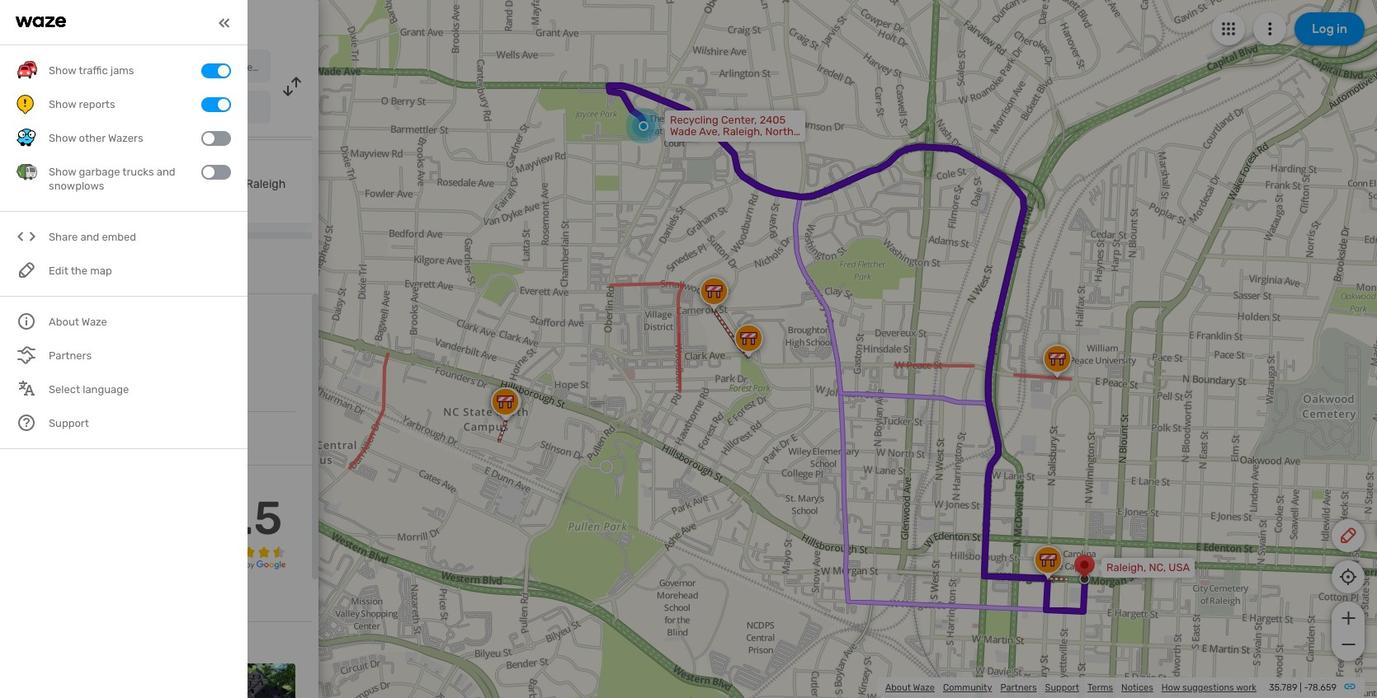 Task type: describe. For each thing, give the bounding box(es) containing it.
2405
[[760, 114, 786, 126]]

recycling for recycling center
[[60, 60, 112, 74]]

recycling center button
[[48, 50, 271, 83]]

mary's
[[121, 177, 155, 191]]

0 vertical spatial raleigh
[[60, 101, 100, 116]]

zoom in image
[[1338, 609, 1359, 629]]

1 horizontal spatial nc,
[[106, 103, 122, 115]]

and
[[80, 231, 99, 244]]

wade ave, st. mary's st, w hargett st raleigh 2.8 miles
[[46, 177, 286, 209]]

|
[[1300, 683, 1302, 694]]

arrive
[[94, 159, 123, 171]]

3:49
[[137, 159, 159, 171]]

14
[[46, 154, 60, 172]]

zoom out image
[[1338, 635, 1359, 655]]

driving
[[99, 13, 148, 31]]

miles
[[65, 197, 95, 209]]

raleigh inside the wade ave, st. mary's st, w hargett st raleigh 2.8 miles
[[246, 177, 286, 191]]

0 vertical spatial raleigh nc, usa
[[60, 101, 144, 116]]

share
[[49, 231, 78, 244]]

st.
[[103, 177, 118, 191]]

recycling center, 2405 wade ave, raleigh, north carolina, united states
[[670, 114, 794, 149]]

0 vertical spatial usa
[[124, 103, 144, 115]]

notices link
[[1121, 683, 1153, 694]]

community link
[[943, 683, 992, 694]]

w
[[175, 177, 184, 191]]

recycling center
[[60, 60, 152, 74]]

about waze community partners support terms notices how suggestions work
[[885, 683, 1257, 694]]

1 vertical spatial raleigh nc, usa
[[17, 313, 77, 349]]

computer image
[[17, 429, 36, 449]]

78.659
[[1308, 683, 1337, 694]]

starting point
[[17, 267, 89, 281]]

3
[[23, 156, 30, 170]]

center
[[115, 60, 152, 74]]

ave, inside recycling center, 2405 wade ave, raleigh, north carolina, united states
[[699, 125, 720, 138]]

partners
[[1000, 683, 1037, 694]]

waze
[[913, 683, 935, 694]]

wade inside the wade ave, st. mary's st, w hargett st raleigh 2.8 miles
[[46, 177, 75, 191]]

community
[[943, 683, 992, 694]]

raleigh-
[[50, 432, 92, 446]]

support
[[1045, 683, 1079, 694]]

st
[[231, 177, 243, 191]]

center,
[[721, 114, 757, 126]]

raleigh-nc.org
[[50, 432, 126, 446]]

states
[[752, 137, 784, 149]]

about
[[885, 683, 911, 694]]

north
[[765, 125, 794, 138]]

2 vertical spatial raleigh
[[17, 313, 77, 333]]

hargett
[[187, 177, 228, 191]]



Task type: locate. For each thing, give the bounding box(es) containing it.
2 vertical spatial nc,
[[1149, 562, 1166, 574]]

1 vertical spatial usa
[[38, 335, 61, 349]]

1 vertical spatial recycling
[[670, 114, 718, 126]]

share and embed
[[49, 231, 136, 244]]

0 vertical spatial ave,
[[699, 125, 720, 138]]

embed
[[102, 231, 136, 244]]

ave,
[[699, 125, 720, 138], [77, 177, 100, 191]]

ave, inside the wade ave, st. mary's st, w hargett st raleigh 2.8 miles
[[77, 177, 100, 191]]

driving directions
[[99, 13, 220, 31]]

2 horizontal spatial nc,
[[1149, 562, 1166, 574]]

wade
[[670, 125, 697, 138], [46, 177, 75, 191]]

starting point button
[[17, 267, 89, 292]]

1 horizontal spatial raleigh,
[[1106, 562, 1146, 574]]

35.789 | -78.659
[[1269, 683, 1337, 694]]

about waze link
[[885, 683, 935, 694]]

current location image
[[17, 56, 36, 76]]

raleigh down starting point button
[[17, 313, 77, 333]]

raleigh down recycling center
[[60, 101, 100, 116]]

2.8
[[46, 197, 62, 209]]

14 min arrive at 3:49 pm
[[46, 154, 176, 172]]

directions
[[151, 13, 220, 31]]

how suggestions work link
[[1162, 683, 1257, 694]]

0 horizontal spatial recycling
[[60, 60, 112, 74]]

recycling for recycling center, 2405 wade ave, raleigh, north carolina, united states
[[670, 114, 718, 126]]

location image
[[17, 97, 36, 117]]

share and embed link
[[17, 221, 231, 254]]

notices
[[1121, 683, 1153, 694]]

ave, up 'miles'
[[77, 177, 100, 191]]

united
[[716, 137, 749, 149]]

raleigh,
[[723, 125, 763, 138], [1106, 562, 1146, 574]]

4.5
[[212, 492, 282, 546]]

terms
[[1087, 683, 1113, 694]]

0 vertical spatial raleigh,
[[723, 125, 763, 138]]

1 horizontal spatial usa
[[124, 103, 144, 115]]

wade up 2.8
[[46, 177, 75, 191]]

ave, left the center,
[[699, 125, 720, 138]]

1 vertical spatial wade
[[46, 177, 75, 191]]

code image
[[17, 227, 37, 248]]

raleigh
[[60, 101, 100, 116], [246, 177, 286, 191], [17, 313, 77, 333]]

image 4 of raleigh, raleigh image
[[228, 664, 295, 699]]

st,
[[158, 177, 173, 191]]

recycling inside recycling center, 2405 wade ave, raleigh, north carolina, united states
[[670, 114, 718, 126]]

raleigh nc, usa down recycling center
[[60, 101, 144, 116]]

raleigh nc, usa down starting point button
[[17, 313, 77, 349]]

recycling
[[60, 60, 112, 74], [670, 114, 718, 126]]

recycling left the center
[[60, 60, 112, 74]]

0 vertical spatial nc,
[[106, 103, 122, 115]]

wade left united
[[670, 125, 697, 138]]

0 vertical spatial recycling
[[60, 60, 112, 74]]

nc.org
[[92, 432, 126, 446]]

raleigh nc, usa
[[60, 101, 144, 116], [17, 313, 77, 349]]

point
[[62, 267, 89, 281]]

support link
[[1045, 683, 1079, 694]]

2 vertical spatial usa
[[1169, 562, 1190, 574]]

wade inside recycling center, 2405 wade ave, raleigh, north carolina, united states
[[670, 125, 697, 138]]

raleigh, inside recycling center, 2405 wade ave, raleigh, north carolina, united states
[[723, 125, 763, 138]]

nc,
[[106, 103, 122, 115], [17, 335, 35, 349], [1149, 562, 1166, 574]]

raleigh, nc, usa
[[1106, 562, 1190, 574]]

raleigh right "st"
[[246, 177, 286, 191]]

1 vertical spatial nc,
[[17, 335, 35, 349]]

1 horizontal spatial ave,
[[699, 125, 720, 138]]

1 vertical spatial raleigh,
[[1106, 562, 1146, 574]]

0 horizontal spatial nc,
[[17, 335, 35, 349]]

pm
[[161, 159, 176, 171]]

link image
[[1343, 681, 1356, 694]]

carolina,
[[670, 137, 713, 149]]

1 horizontal spatial recycling
[[670, 114, 718, 126]]

0 horizontal spatial usa
[[38, 335, 61, 349]]

0 horizontal spatial raleigh,
[[723, 125, 763, 138]]

0 horizontal spatial ave,
[[77, 177, 100, 191]]

how
[[1162, 683, 1180, 694]]

suggestions
[[1182, 683, 1234, 694]]

work
[[1236, 683, 1257, 694]]

0 vertical spatial wade
[[670, 125, 697, 138]]

at
[[125, 159, 135, 171]]

recycling up carolina,
[[670, 114, 718, 126]]

1 vertical spatial ave,
[[77, 177, 100, 191]]

1 horizontal spatial wade
[[670, 125, 697, 138]]

pencil image
[[1338, 526, 1358, 546]]

usa
[[124, 103, 144, 115], [38, 335, 61, 349], [1169, 562, 1190, 574]]

2 horizontal spatial usa
[[1169, 562, 1190, 574]]

recycling inside button
[[60, 60, 112, 74]]

-
[[1304, 683, 1308, 694]]

35.789
[[1269, 683, 1297, 694]]

partners link
[[1000, 683, 1037, 694]]

0 horizontal spatial wade
[[46, 177, 75, 191]]

terms link
[[1087, 683, 1113, 694]]

raleigh-nc.org link
[[50, 432, 126, 446]]

starting
[[17, 267, 59, 281]]

min
[[63, 154, 88, 172]]

1 vertical spatial raleigh
[[246, 177, 286, 191]]



Task type: vqa. For each thing, say whether or not it's contained in the screenshot.
THE 'SHOW'
no



